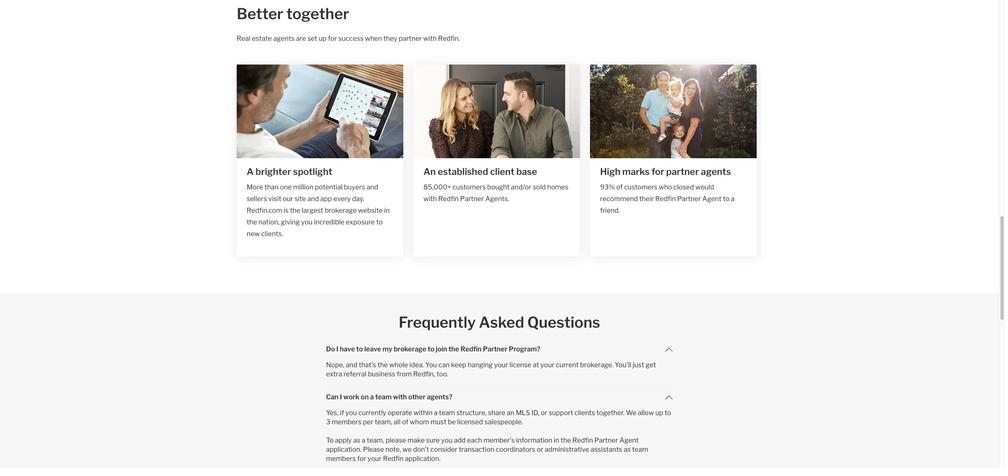 Task type: locate. For each thing, give the bounding box(es) containing it.
brokerage
[[325, 207, 357, 215], [394, 346, 427, 354]]

partner up closed
[[667, 166, 700, 177]]

1 vertical spatial team,
[[367, 437, 385, 445]]

and right buyers
[[367, 184, 379, 191]]

for down please
[[358, 455, 367, 463]]

agent up assistants at the right bottom of page
[[620, 437, 639, 445]]

0 horizontal spatial agent
[[620, 437, 639, 445]]

0 horizontal spatial application.
[[326, 446, 362, 454]]

partner down closed
[[678, 195, 702, 203]]

in inside more than one million potential buyers and sellers visit our site and app every day. redfin.com is the largest brokerage website in the nation, giving you incredible exposure to new clients.
[[384, 207, 390, 215]]

1 vertical spatial members
[[326, 455, 356, 463]]

up right allow
[[656, 410, 664, 417]]

don't
[[413, 446, 429, 454]]

redfin down note,
[[383, 455, 404, 463]]

app
[[321, 195, 332, 203]]

2 horizontal spatial team
[[633, 446, 649, 454]]

potential
[[315, 184, 343, 191]]

1 horizontal spatial agent
[[703, 195, 722, 203]]

2 horizontal spatial for
[[652, 166, 665, 177]]

0 horizontal spatial your
[[368, 455, 382, 463]]

to inside more than one million potential buyers and sellers visit our site and app every day. redfin.com is the largest brokerage website in the nation, giving you incredible exposure to new clients.
[[377, 219, 383, 226]]

in
[[384, 207, 390, 215], [554, 437, 560, 445]]

you
[[426, 362, 437, 370]]

to apply as a team, please make sure you add each member's information in the redfin partner agent application. please note, we don't consider transaction coordinators or administrative assistants as team members for your redfin application.
[[326, 437, 649, 463]]

93%
[[601, 184, 615, 191]]

with
[[424, 35, 437, 43], [424, 195, 437, 203], [393, 394, 407, 402]]

team right assistants at the right bottom of page
[[633, 446, 649, 454]]

2 vertical spatial with
[[393, 394, 407, 402]]

1 horizontal spatial as
[[624, 446, 631, 454]]

0 vertical spatial partner
[[399, 35, 422, 43]]

with left the redfin.
[[424, 35, 437, 43]]

1 vertical spatial team
[[439, 410, 455, 417]]

with for can i work on a team with other agents?
[[393, 394, 407, 402]]

0 vertical spatial i
[[337, 346, 339, 354]]

2 customers from the left
[[625, 184, 658, 191]]

and up referral
[[346, 362, 358, 370]]

and up largest on the top
[[308, 195, 319, 203]]

every
[[334, 195, 351, 203]]

real estate agents are set up for success when they partner with redfin.
[[237, 35, 460, 43]]

person looking at a home on a tablet image
[[237, 65, 404, 158]]

extra
[[326, 371, 342, 379]]

2 vertical spatial and
[[346, 362, 358, 370]]

with down 85,000+
[[424, 195, 437, 203]]

idea.
[[410, 362, 424, 370]]

we
[[627, 410, 637, 417]]

application. down apply on the bottom left of page
[[326, 446, 362, 454]]

together
[[287, 5, 349, 23]]

customers
[[453, 184, 486, 191], [625, 184, 658, 191]]

0 horizontal spatial customers
[[453, 184, 486, 191]]

2 vertical spatial team
[[633, 446, 649, 454]]

redfin.com
[[247, 207, 282, 215]]

a inside the yes, if you currently operate within a team structure, share an mls id, or support clients together. we allow up to 3 members per team, all of whom must be licensed salespeople.
[[434, 410, 438, 417]]

1 horizontal spatial and
[[346, 362, 358, 370]]

for up the who
[[652, 166, 665, 177]]

friend.
[[601, 207, 621, 215]]

customers down established
[[453, 184, 486, 191]]

giving
[[281, 219, 300, 226]]

members down 'if'
[[332, 419, 362, 427]]

0 vertical spatial up
[[319, 35, 327, 43]]

man and woman preparing food in a modern kitchen image
[[414, 65, 581, 158]]

an
[[424, 166, 436, 177]]

team up be
[[439, 410, 455, 417]]

1 horizontal spatial you
[[346, 410, 357, 417]]

all
[[394, 419, 401, 427]]

brokerage up idea.
[[394, 346, 427, 354]]

partner right they on the top left of the page
[[399, 35, 422, 43]]

members
[[332, 419, 362, 427], [326, 455, 356, 463]]

add
[[454, 437, 466, 445]]

your left the license
[[495, 362, 509, 370]]

buyers
[[344, 184, 366, 191]]

a
[[732, 195, 735, 203], [370, 394, 374, 402], [434, 410, 438, 417], [362, 437, 366, 445]]

or right id,
[[541, 410, 548, 417]]

team,
[[375, 419, 393, 427], [367, 437, 385, 445]]

redfin down 85,000+
[[439, 195, 459, 203]]

work
[[344, 394, 360, 402]]

1 horizontal spatial your
[[495, 362, 509, 370]]

your down please
[[368, 455, 382, 463]]

can i work on a team with other agents?
[[326, 394, 453, 402]]

coordinators
[[496, 446, 536, 454]]

million
[[293, 184, 314, 191]]

more than one million potential buyers and sellers visit our site and app every day. redfin.com is the largest brokerage website in the nation, giving you incredible exposure to new clients.
[[247, 184, 390, 238]]

whom
[[410, 419, 429, 427]]

0 vertical spatial agent
[[703, 195, 722, 203]]

0 horizontal spatial you
[[301, 219, 313, 226]]

85,000+ customers bought and/or sold homes with redfin partner agents.
[[424, 184, 569, 203]]

0 vertical spatial in
[[384, 207, 390, 215]]

you up consider
[[442, 437, 453, 445]]

in right website
[[384, 207, 390, 215]]

1 horizontal spatial customers
[[625, 184, 658, 191]]

agents left are
[[273, 35, 295, 43]]

1 horizontal spatial application.
[[405, 455, 441, 463]]

1 vertical spatial agent
[[620, 437, 639, 445]]

1 horizontal spatial for
[[358, 455, 367, 463]]

and inside nope, and that's the whole idea. you can keep hanging your license at your current brokerage. you'll just get extra referral business from redfin, too.
[[346, 362, 358, 370]]

to
[[724, 195, 730, 203], [377, 219, 383, 226], [357, 346, 363, 354], [428, 346, 435, 354], [665, 410, 672, 417]]

1 horizontal spatial brokerage
[[394, 346, 427, 354]]

your
[[495, 362, 509, 370], [541, 362, 555, 370], [368, 455, 382, 463]]

nope,
[[326, 362, 345, 370]]

your right at
[[541, 362, 555, 370]]

1 vertical spatial i
[[340, 394, 342, 402]]

high marks for partner agents
[[601, 166, 732, 177]]

0 vertical spatial and
[[367, 184, 379, 191]]

with inside the 85,000+ customers bought and/or sold homes with redfin partner agents.
[[424, 195, 437, 203]]

up right set
[[319, 35, 327, 43]]

day.
[[352, 195, 365, 203]]

customers up their
[[625, 184, 658, 191]]

the
[[290, 207, 301, 215], [247, 219, 257, 226], [449, 346, 460, 354], [378, 362, 388, 370], [561, 437, 572, 445]]

1 vertical spatial agents
[[702, 166, 732, 177]]

team inside the yes, if you currently operate within a team structure, share an mls id, or support clients together. we allow up to 3 members per team, all of whom must be licensed salespeople.
[[439, 410, 455, 417]]

0 vertical spatial or
[[541, 410, 548, 417]]

too.
[[437, 371, 449, 379]]

agent down would
[[703, 195, 722, 203]]

0 horizontal spatial i
[[337, 346, 339, 354]]

partner up assistants at the right bottom of page
[[595, 437, 619, 445]]

the up the administrative on the right bottom
[[561, 437, 572, 445]]

or down information
[[537, 446, 544, 454]]

have
[[340, 346, 355, 354]]

0 vertical spatial team
[[376, 394, 392, 402]]

1 vertical spatial in
[[554, 437, 560, 445]]

partner inside to apply as a team, please make sure you add each member's information in the redfin partner agent application. please note, we don't consider transaction coordinators or administrative assistants as team members for your redfin application.
[[595, 437, 619, 445]]

team right on
[[376, 394, 392, 402]]

up inside the yes, if you currently operate within a team structure, share an mls id, or support clients together. we allow up to 3 members per team, all of whom must be licensed salespeople.
[[656, 410, 664, 417]]

1 vertical spatial up
[[656, 410, 664, 417]]

high
[[601, 166, 621, 177]]

keep
[[451, 362, 467, 370]]

redfin inside 93% of customers who closed would recommend their redfin partner agent to a friend.
[[656, 195, 676, 203]]

2 vertical spatial for
[[358, 455, 367, 463]]

redfin inside the 85,000+ customers bought and/or sold homes with redfin partner agents.
[[439, 195, 459, 203]]

in up the administrative on the right bottom
[[554, 437, 560, 445]]

of up the recommend
[[617, 184, 623, 191]]

partner left agents.
[[461, 195, 484, 203]]

visit
[[269, 195, 282, 203]]

1 horizontal spatial up
[[656, 410, 664, 417]]

1 horizontal spatial of
[[617, 184, 623, 191]]

customers inside the 85,000+ customers bought and/or sold homes with redfin partner agents.
[[453, 184, 486, 191]]

team, left all
[[375, 419, 393, 427]]

0 vertical spatial application.
[[326, 446, 362, 454]]

for
[[328, 35, 337, 43], [652, 166, 665, 177], [358, 455, 367, 463]]

0 vertical spatial with
[[424, 35, 437, 43]]

redfin
[[439, 195, 459, 203], [656, 195, 676, 203], [461, 346, 482, 354], [573, 437, 593, 445], [383, 455, 404, 463]]

the up the business
[[378, 362, 388, 370]]

i right can
[[340, 394, 342, 402]]

are
[[296, 35, 306, 43]]

members down apply on the bottom left of page
[[326, 455, 356, 463]]

real
[[237, 35, 251, 43]]

yes, if you currently operate within a team structure, share an mls id, or support clients together. we allow up to 3 members per team, all of whom must be licensed salespeople.
[[326, 410, 672, 427]]

with up 'operate'
[[393, 394, 407, 402]]

you right 'if'
[[346, 410, 357, 417]]

new
[[247, 230, 260, 238]]

0 vertical spatial brokerage
[[325, 207, 357, 215]]

partner
[[461, 195, 484, 203], [678, 195, 702, 203], [483, 346, 508, 354], [595, 437, 619, 445]]

1 vertical spatial you
[[346, 410, 357, 417]]

partner inside 93% of customers who closed would recommend their redfin partner agent to a friend.
[[678, 195, 702, 203]]

base
[[517, 166, 538, 177]]

agent
[[703, 195, 722, 203], [620, 437, 639, 445]]

redfin up the administrative on the right bottom
[[573, 437, 593, 445]]

as
[[354, 437, 361, 445], [624, 446, 631, 454]]

1 vertical spatial or
[[537, 446, 544, 454]]

0 vertical spatial of
[[617, 184, 623, 191]]

as right assistants at the right bottom of page
[[624, 446, 631, 454]]

as right apply on the bottom left of page
[[354, 437, 361, 445]]

0 vertical spatial members
[[332, 419, 362, 427]]

can
[[326, 394, 339, 402]]

redfin down the who
[[656, 195, 676, 203]]

0 vertical spatial team,
[[375, 419, 393, 427]]

spotlight
[[293, 166, 333, 177]]

i right do
[[337, 346, 339, 354]]

1 horizontal spatial in
[[554, 437, 560, 445]]

0 vertical spatial you
[[301, 219, 313, 226]]

0 horizontal spatial agents
[[273, 35, 295, 43]]

established
[[438, 166, 489, 177]]

0 vertical spatial agents
[[273, 35, 295, 43]]

0 vertical spatial for
[[328, 35, 337, 43]]

and
[[367, 184, 379, 191], [308, 195, 319, 203], [346, 362, 358, 370]]

the right is
[[290, 207, 301, 215]]

1 customers from the left
[[453, 184, 486, 191]]

you down largest on the top
[[301, 219, 313, 226]]

1 vertical spatial with
[[424, 195, 437, 203]]

a inside 93% of customers who closed would recommend their redfin partner agent to a friend.
[[732, 195, 735, 203]]

other
[[409, 394, 426, 402]]

team, up please
[[367, 437, 385, 445]]

2 vertical spatial you
[[442, 437, 453, 445]]

brokerage.
[[581, 362, 614, 370]]

0 horizontal spatial team
[[376, 394, 392, 402]]

1 horizontal spatial team
[[439, 410, 455, 417]]

0 horizontal spatial and
[[308, 195, 319, 203]]

for left success
[[328, 35, 337, 43]]

at
[[533, 362, 540, 370]]

an
[[507, 410, 515, 417]]

of inside 93% of customers who closed would recommend their redfin partner agent to a friend.
[[617, 184, 623, 191]]

of right all
[[402, 419, 409, 427]]

0 horizontal spatial of
[[402, 419, 409, 427]]

agents up would
[[702, 166, 732, 177]]

brokerage down every
[[325, 207, 357, 215]]

member's
[[484, 437, 515, 445]]

1 horizontal spatial partner
[[667, 166, 700, 177]]

2 horizontal spatial you
[[442, 437, 453, 445]]

application. down the don't
[[405, 455, 441, 463]]

that's
[[359, 362, 376, 370]]

1 vertical spatial partner
[[667, 166, 700, 177]]

allow
[[638, 410, 655, 417]]

or
[[541, 410, 548, 417], [537, 446, 544, 454]]

0 horizontal spatial as
[[354, 437, 361, 445]]

0 horizontal spatial brokerage
[[325, 207, 357, 215]]

1 vertical spatial for
[[652, 166, 665, 177]]

1 vertical spatial of
[[402, 419, 409, 427]]

1 horizontal spatial agents
[[702, 166, 732, 177]]

1 horizontal spatial i
[[340, 394, 342, 402]]

i
[[337, 346, 339, 354], [340, 394, 342, 402]]

your inside to apply as a team, please make sure you add each member's information in the redfin partner agent application. please note, we don't consider transaction coordinators or administrative assistants as team members for your redfin application.
[[368, 455, 382, 463]]

0 horizontal spatial in
[[384, 207, 390, 215]]

0 vertical spatial as
[[354, 437, 361, 445]]

whole
[[390, 362, 408, 370]]

an established client base
[[424, 166, 538, 177]]



Task type: vqa. For each thing, say whether or not it's contained in the screenshot.
for inside TO APPLY AS A TEAM, PLEASE MAKE SURE YOU ADD EACH MEMBER'S INFORMATION IN THE REDFIN PARTNER AGENT APPLICATION. PLEASE NOTE, WE DON'T CONSIDER TRANSACTION COORDINATORS OR ADMINISTRATIVE ASSISTANTS AS TEAM MEMBERS FOR YOUR REDFIN APPLICATION.
yes



Task type: describe. For each thing, give the bounding box(es) containing it.
customers inside 93% of customers who closed would recommend their redfin partner agent to a friend.
[[625, 184, 658, 191]]

salespeople.
[[485, 419, 524, 427]]

the up new
[[247, 219, 257, 226]]

1 vertical spatial and
[[308, 195, 319, 203]]

to
[[326, 437, 334, 445]]

id,
[[532, 410, 540, 417]]

of inside the yes, if you currently operate within a team structure, share an mls id, or support clients together. we allow up to 3 members per team, all of whom must be licensed salespeople.
[[402, 419, 409, 427]]

85,000+
[[424, 184, 452, 191]]

redfin,
[[414, 371, 436, 379]]

currently
[[359, 410, 387, 417]]

make
[[408, 437, 425, 445]]

nation,
[[259, 219, 280, 226]]

0 horizontal spatial up
[[319, 35, 327, 43]]

frequently asked questions
[[399, 314, 601, 332]]

referral
[[344, 371, 367, 379]]

program?
[[509, 346, 541, 354]]

license
[[510, 362, 532, 370]]

do
[[326, 346, 335, 354]]

administrative
[[545, 446, 590, 454]]

support
[[549, 410, 574, 417]]

must
[[431, 419, 447, 427]]

to inside 93% of customers who closed would recommend their redfin partner agent to a friend.
[[724, 195, 730, 203]]

living room furnished with mid-century style furniture and decor image
[[591, 65, 758, 158]]

partner inside the 85,000+ customers bought and/or sold homes with redfin partner agents.
[[461, 195, 484, 203]]

a brighter spotlight
[[247, 166, 333, 177]]

just
[[633, 362, 645, 370]]

team, inside the yes, if you currently operate within a team structure, share an mls id, or support clients together. we allow up to 3 members per team, all of whom must be licensed salespeople.
[[375, 419, 393, 427]]

join
[[436, 346, 448, 354]]

team inside to apply as a team, please make sure you add each member's information in the redfin partner agent application. please note, we don't consider transaction coordinators or administrative assistants as team members for your redfin application.
[[633, 446, 649, 454]]

members inside the yes, if you currently operate within a team structure, share an mls id, or support clients together. we allow up to 3 members per team, all of whom must be licensed salespeople.
[[332, 419, 362, 427]]

if
[[340, 410, 344, 417]]

apply
[[335, 437, 352, 445]]

each
[[467, 437, 483, 445]]

3
[[326, 419, 331, 427]]

sure
[[427, 437, 440, 445]]

nope, and that's the whole idea. you can keep hanging your license at your current brokerage. you'll just get extra referral business from redfin, too.
[[326, 362, 657, 379]]

business
[[368, 371, 396, 379]]

we
[[403, 446, 412, 454]]

1 vertical spatial as
[[624, 446, 631, 454]]

per
[[363, 419, 374, 427]]

bought
[[488, 184, 510, 191]]

can
[[439, 362, 450, 370]]

sellers
[[247, 195, 267, 203]]

who
[[659, 184, 673, 191]]

licensed
[[458, 419, 483, 427]]

information
[[517, 437, 553, 445]]

please
[[363, 446, 384, 454]]

share
[[489, 410, 506, 417]]

2 horizontal spatial your
[[541, 362, 555, 370]]

2 horizontal spatial and
[[367, 184, 379, 191]]

or inside to apply as a team, please make sure you add each member's information in the redfin partner agent application. please note, we don't consider transaction coordinators or administrative assistants as team members for your redfin application.
[[537, 446, 544, 454]]

you inside to apply as a team, please make sure you add each member's information in the redfin partner agent application. please note, we don't consider transaction coordinators or administrative assistants as team members for your redfin application.
[[442, 437, 453, 445]]

i for do
[[337, 346, 339, 354]]

would
[[696, 184, 715, 191]]

operate
[[388, 410, 413, 417]]

mls
[[516, 410, 531, 417]]

clients.
[[261, 230, 283, 238]]

to inside the yes, if you currently operate within a team structure, share an mls id, or support clients together. we allow up to 3 members per team, all of whom must be licensed salespeople.
[[665, 410, 672, 417]]

frequently
[[399, 314, 476, 332]]

in inside to apply as a team, please make sure you add each member's information in the redfin partner agent application. please note, we don't consider transaction coordinators or administrative assistants as team members for your redfin application.
[[554, 437, 560, 445]]

more
[[247, 184, 263, 191]]

the inside to apply as a team, please make sure you add each member's information in the redfin partner agent application. please note, we don't consider transaction coordinators or administrative assistants as team members for your redfin application.
[[561, 437, 572, 445]]

1 vertical spatial application.
[[405, 455, 441, 463]]

high marks for partner agents link
[[601, 165, 747, 179]]

agent inside to apply as a team, please make sure you add each member's information in the redfin partner agent application. please note, we don't consider transaction coordinators or administrative assistants as team members for your redfin application.
[[620, 437, 639, 445]]

0 horizontal spatial partner
[[399, 35, 422, 43]]

or inside the yes, if you currently operate within a team structure, share an mls id, or support clients together. we allow up to 3 members per team, all of whom must be licensed salespeople.
[[541, 410, 548, 417]]

members inside to apply as a team, please make sure you add each member's information in the redfin partner agent application. please note, we don't consider transaction coordinators or administrative assistants as team members for your redfin application.
[[326, 455, 356, 463]]

homes
[[548, 184, 569, 191]]

you inside the yes, if you currently operate within a team structure, share an mls id, or support clients together. we allow up to 3 members per team, all of whom must be licensed salespeople.
[[346, 410, 357, 417]]

you inside more than one million potential buyers and sellers visit our site and app every day. redfin.com is the largest brokerage website in the nation, giving you incredible exposure to new clients.
[[301, 219, 313, 226]]

assistants
[[591, 446, 623, 454]]

for inside to apply as a team, please make sure you add each member's information in the redfin partner agent application. please note, we don't consider transaction coordinators or administrative assistants as team members for your redfin application.
[[358, 455, 367, 463]]

my
[[383, 346, 393, 354]]

redfin.
[[438, 35, 460, 43]]

they
[[384, 35, 398, 43]]

i for can
[[340, 394, 342, 402]]

current
[[556, 362, 579, 370]]

partner up nope, and that's the whole idea. you can keep hanging your license at your current brokerage. you'll just get extra referral business from redfin, too.
[[483, 346, 508, 354]]

agents.
[[486, 195, 510, 203]]

with for 85,000+ customers bought and/or sold homes with redfin partner agents.
[[424, 195, 437, 203]]

client
[[491, 166, 515, 177]]

agent inside 93% of customers who closed would recommend their redfin partner agent to a friend.
[[703, 195, 722, 203]]

and/or
[[511, 184, 532, 191]]

transaction
[[459, 446, 495, 454]]

than
[[265, 184, 279, 191]]

team, inside to apply as a team, please make sure you add each member's information in the redfin partner agent application. please note, we don't consider transaction coordinators or administrative assistants as team members for your redfin application.
[[367, 437, 385, 445]]

0 horizontal spatial for
[[328, 35, 337, 43]]

a inside to apply as a team, please make sure you add each member's information in the redfin partner agent application. please note, we don't consider transaction coordinators or administrative assistants as team members for your redfin application.
[[362, 437, 366, 445]]

yes,
[[326, 410, 339, 417]]

93% of customers who closed would recommend their redfin partner agent to a friend.
[[601, 184, 735, 215]]

clients
[[575, 410, 596, 417]]

brighter
[[256, 166, 291, 177]]

estate
[[252, 35, 272, 43]]

on
[[361, 394, 369, 402]]

leave
[[365, 346, 382, 354]]

agents?
[[427, 394, 453, 402]]

questions
[[528, 314, 601, 332]]

1 vertical spatial brokerage
[[394, 346, 427, 354]]

recommend
[[601, 195, 638, 203]]

marks
[[623, 166, 650, 177]]

an established client base link
[[424, 165, 571, 179]]

better
[[237, 5, 284, 23]]

redfin up hanging at the left bottom
[[461, 346, 482, 354]]

hanging
[[468, 362, 493, 370]]

incredible
[[314, 219, 345, 226]]

do i have to leave my brokerage to join the redfin partner program?
[[326, 346, 541, 354]]

their
[[640, 195, 654, 203]]

brokerage inside more than one million potential buyers and sellers visit our site and app every day. redfin.com is the largest brokerage website in the nation, giving you incredible exposure to new clients.
[[325, 207, 357, 215]]

you'll
[[615, 362, 632, 370]]

exposure
[[346, 219, 375, 226]]

our
[[283, 195, 293, 203]]

the inside nope, and that's the whole idea. you can keep hanging your license at your current brokerage. you'll just get extra referral business from redfin, too.
[[378, 362, 388, 370]]

the right 'join'
[[449, 346, 460, 354]]

together.
[[597, 410, 625, 417]]



